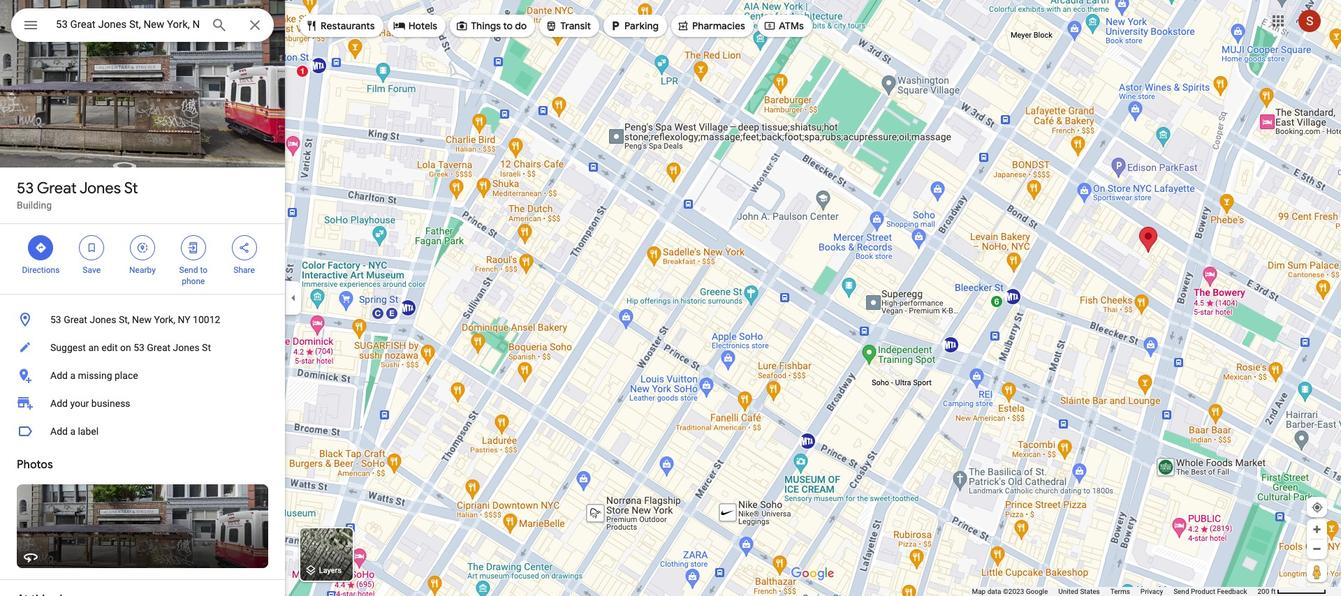 Task type: vqa. For each thing, say whether or not it's contained in the screenshot.


Task type: describe. For each thing, give the bounding box(es) containing it.
200
[[1258, 588, 1269, 596]]

add for add a label
[[50, 426, 68, 437]]

terms button
[[1110, 587, 1130, 597]]

united
[[1058, 588, 1078, 596]]

terms
[[1110, 588, 1130, 596]]

privacy
[[1141, 588, 1163, 596]]

directions
[[22, 265, 60, 275]]

 atms
[[763, 18, 804, 34]]

st,
[[119, 314, 130, 325]]

privacy button
[[1141, 587, 1163, 597]]


[[305, 18, 318, 34]]

your
[[70, 398, 89, 409]]

2 horizontal spatial 53
[[133, 342, 144, 353]]

transit
[[560, 20, 591, 32]]

suggest
[[50, 342, 86, 353]]

place
[[115, 370, 138, 381]]

 transit
[[545, 18, 591, 34]]


[[238, 240, 250, 256]]

building
[[17, 200, 52, 211]]

show street view coverage image
[[1307, 562, 1327, 583]]

send to phone
[[179, 265, 207, 286]]


[[609, 18, 622, 34]]

share
[[234, 265, 255, 275]]

a for label
[[70, 426, 75, 437]]

new
[[132, 314, 152, 325]]

edit
[[101, 342, 118, 353]]

footer inside the google maps element
[[972, 587, 1258, 597]]

on
[[120, 342, 131, 353]]

ny
[[178, 314, 190, 325]]

to inside  things to do
[[503, 20, 513, 32]]


[[545, 18, 558, 34]]

10012
[[193, 314, 220, 325]]

2 vertical spatial great
[[147, 342, 170, 353]]

st inside 53 great jones st building
[[124, 179, 138, 198]]


[[34, 240, 47, 256]]

to inside send to phone
[[200, 265, 207, 275]]

pharmacies
[[692, 20, 745, 32]]

 pharmacies
[[677, 18, 745, 34]]

add your business link
[[0, 390, 285, 418]]


[[763, 18, 776, 34]]

a for missing
[[70, 370, 75, 381]]

map
[[972, 588, 986, 596]]

send product feedback button
[[1174, 587, 1247, 597]]

send for send to phone
[[179, 265, 198, 275]]

53 great jones st, new york, ny 10012 button
[[0, 306, 285, 334]]

google
[[1026, 588, 1048, 596]]

business
[[91, 398, 130, 409]]

53 for st
[[17, 179, 34, 198]]

st inside button
[[202, 342, 211, 353]]

suggest an edit on 53 great jones st button
[[0, 334, 285, 362]]


[[393, 18, 406, 34]]

united states
[[1058, 588, 1100, 596]]

product
[[1191, 588, 1215, 596]]


[[136, 240, 149, 256]]

none field inside 53 great jones st, new york, ny 10012 field
[[56, 16, 200, 33]]

york,
[[154, 314, 175, 325]]

zoom in image
[[1312, 525, 1322, 535]]

collapse side panel image
[[286, 291, 301, 306]]

suggest an edit on 53 great jones st
[[50, 342, 211, 353]]

53 great jones st main content
[[0, 0, 285, 597]]



Task type: locate. For each thing, give the bounding box(es) containing it.
add a label
[[50, 426, 99, 437]]

atms
[[779, 20, 804, 32]]

st
[[124, 179, 138, 198], [202, 342, 211, 353]]

hotels
[[408, 20, 437, 32]]

2 vertical spatial add
[[50, 426, 68, 437]]

2 vertical spatial 53
[[133, 342, 144, 353]]

add down suggest
[[50, 370, 68, 381]]

jones left st,
[[90, 314, 116, 325]]

send inside send to phone
[[179, 265, 198, 275]]

to left do
[[503, 20, 513, 32]]

jones inside suggest an edit on 53 great jones st button
[[173, 342, 199, 353]]


[[677, 18, 689, 34]]

st down 10012
[[202, 342, 211, 353]]

google maps element
[[0, 0, 1341, 597]]

label
[[78, 426, 99, 437]]

map data ©2023 google
[[972, 588, 1048, 596]]

send up phone
[[179, 265, 198, 275]]

feedback
[[1217, 588, 1247, 596]]

great
[[37, 179, 77, 198], [64, 314, 87, 325], [147, 342, 170, 353]]

0 vertical spatial add
[[50, 370, 68, 381]]

1 vertical spatial add
[[50, 398, 68, 409]]

send inside button
[[1174, 588, 1189, 596]]

0 horizontal spatial 53
[[17, 179, 34, 198]]

1 vertical spatial send
[[1174, 588, 1189, 596]]

restaurants
[[321, 20, 375, 32]]

add for add a missing place
[[50, 370, 68, 381]]

phone
[[182, 277, 205, 286]]

google account: sheryl atherton  
(sheryl.atherton@adept.ai) image
[[1298, 10, 1321, 32]]

200 ft button
[[1258, 588, 1326, 596]]

0 vertical spatial jones
[[79, 179, 121, 198]]

data
[[987, 588, 1001, 596]]

a
[[70, 370, 75, 381], [70, 426, 75, 437]]

a inside button
[[70, 426, 75, 437]]

footer containing map data ©2023 google
[[972, 587, 1258, 597]]

 parking
[[609, 18, 659, 34]]

jones
[[79, 179, 121, 198], [90, 314, 116, 325], [173, 342, 199, 353]]

2 vertical spatial jones
[[173, 342, 199, 353]]

53
[[17, 179, 34, 198], [50, 314, 61, 325], [133, 342, 144, 353]]

1 horizontal spatial send
[[1174, 588, 1189, 596]]

missing
[[78, 370, 112, 381]]

jones up 
[[79, 179, 121, 198]]

add left the label
[[50, 426, 68, 437]]

1 horizontal spatial to
[[503, 20, 513, 32]]

0 vertical spatial a
[[70, 370, 75, 381]]


[[22, 15, 39, 35]]

send
[[179, 265, 198, 275], [1174, 588, 1189, 596]]

jones inside 53 great jones st building
[[79, 179, 121, 198]]

1 add from the top
[[50, 370, 68, 381]]

3 add from the top
[[50, 426, 68, 437]]

send left product
[[1174, 588, 1189, 596]]

53 up building
[[17, 179, 34, 198]]

 button
[[11, 8, 50, 45]]

53 inside 53 great jones st building
[[17, 179, 34, 198]]

great up suggest
[[64, 314, 87, 325]]

united states button
[[1058, 587, 1100, 597]]

53 up suggest
[[50, 314, 61, 325]]

1 horizontal spatial 53
[[50, 314, 61, 325]]

ft
[[1271, 588, 1276, 596]]

 hotels
[[393, 18, 437, 34]]

add inside "button"
[[50, 370, 68, 381]]

1 vertical spatial to
[[200, 265, 207, 275]]

53 for st,
[[50, 314, 61, 325]]

things
[[471, 20, 501, 32]]

st up 
[[124, 179, 138, 198]]

great for st
[[37, 179, 77, 198]]

add for add your business
[[50, 398, 68, 409]]

 things to do
[[456, 18, 527, 34]]

©2023
[[1003, 588, 1024, 596]]

save
[[83, 265, 101, 275]]

None field
[[56, 16, 200, 33]]

photos
[[17, 458, 53, 472]]

add a missing place
[[50, 370, 138, 381]]

jones inside '53 great jones st, new york, ny 10012' button
[[90, 314, 116, 325]]

an
[[88, 342, 99, 353]]

0 horizontal spatial st
[[124, 179, 138, 198]]

0 horizontal spatial to
[[200, 265, 207, 275]]

nearby
[[129, 265, 156, 275]]

a inside "button"
[[70, 370, 75, 381]]

parking
[[624, 20, 659, 32]]

0 vertical spatial send
[[179, 265, 198, 275]]

2 add from the top
[[50, 398, 68, 409]]

send for send product feedback
[[1174, 588, 1189, 596]]

1 vertical spatial 53
[[50, 314, 61, 325]]

1 a from the top
[[70, 370, 75, 381]]

200 ft
[[1258, 588, 1276, 596]]

do
[[515, 20, 527, 32]]

footer
[[972, 587, 1258, 597]]

add inside button
[[50, 426, 68, 437]]

to
[[503, 20, 513, 32], [200, 265, 207, 275]]

jones for st,
[[90, 314, 116, 325]]

jones down ny
[[173, 342, 199, 353]]

jones for st
[[79, 179, 121, 198]]

53 great jones st, new york, ny 10012
[[50, 314, 220, 325]]

1 vertical spatial a
[[70, 426, 75, 437]]

great for st,
[[64, 314, 87, 325]]

layers
[[319, 567, 342, 576]]

 search field
[[11, 8, 274, 45]]

actions for 53 great jones st region
[[0, 224, 285, 294]]

states
[[1080, 588, 1100, 596]]

1 vertical spatial great
[[64, 314, 87, 325]]


[[187, 240, 200, 256]]

0 vertical spatial to
[[503, 20, 513, 32]]

1 vertical spatial jones
[[90, 314, 116, 325]]

0 vertical spatial great
[[37, 179, 77, 198]]

zoom out image
[[1312, 544, 1322, 555]]

great inside 53 great jones st building
[[37, 179, 77, 198]]

1 horizontal spatial st
[[202, 342, 211, 353]]

53 great jones st building
[[17, 179, 138, 211]]

 restaurants
[[305, 18, 375, 34]]

add your business
[[50, 398, 130, 409]]


[[456, 18, 468, 34]]

53 Great Jones St, New York, NY 10012 field
[[11, 8, 274, 42]]

add a missing place button
[[0, 362, 285, 390]]

add a label button
[[0, 418, 285, 446]]

0 vertical spatial st
[[124, 179, 138, 198]]

add
[[50, 370, 68, 381], [50, 398, 68, 409], [50, 426, 68, 437]]

send product feedback
[[1174, 588, 1247, 596]]

show your location image
[[1311, 502, 1324, 514]]

add left your
[[50, 398, 68, 409]]

0 vertical spatial 53
[[17, 179, 34, 198]]

great down york,
[[147, 342, 170, 353]]

great up building
[[37, 179, 77, 198]]

a left missing
[[70, 370, 75, 381]]

0 horizontal spatial send
[[179, 265, 198, 275]]

1 vertical spatial st
[[202, 342, 211, 353]]


[[85, 240, 98, 256]]

53 right the on
[[133, 342, 144, 353]]

2 a from the top
[[70, 426, 75, 437]]

a left the label
[[70, 426, 75, 437]]

to up phone
[[200, 265, 207, 275]]



